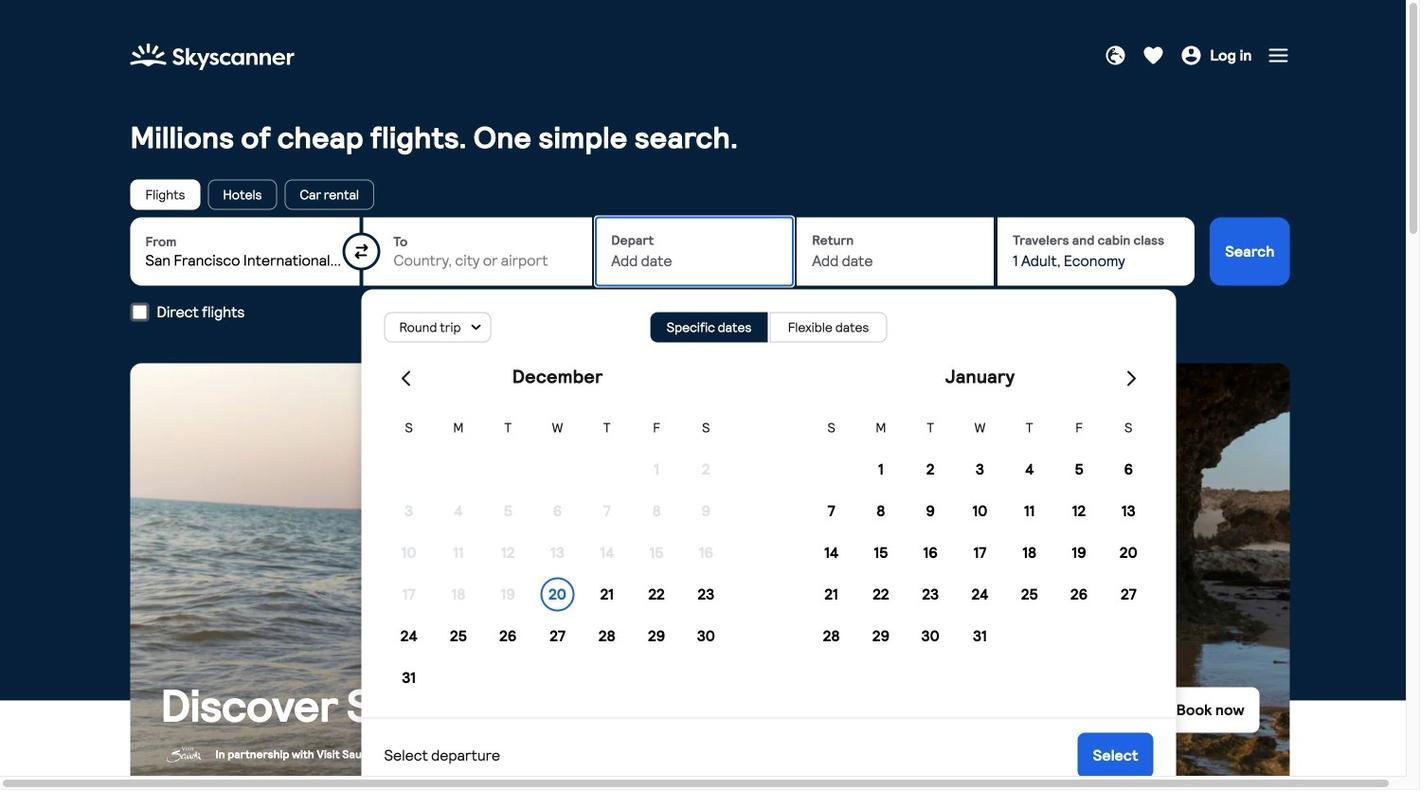 Task type: describe. For each thing, give the bounding box(es) containing it.
choose when to travel option group
[[651, 312, 887, 342]]

thursday cell for wednesday cell inside the december grid
[[582, 411, 632, 445]]

2 rtl support__ntfhm image from the left
[[1121, 367, 1143, 390]]

row group for "january" grid
[[807, 452, 1154, 653]]

wednesday cell for tuesday cell related to sunday cell for "january" grid
[[956, 411, 1005, 445]]

december grid
[[384, 411, 731, 695]]

wednesday cell for tuesday cell for sunday cell associated with december grid
[[533, 411, 582, 445]]

friday cell for december grid
[[632, 411, 682, 445]]

Flexible dates button
[[770, 312, 887, 342]]

saturday cell for "friday" cell corresponding to december grid
[[682, 411, 731, 445]]

swap origin and destination image
[[354, 244, 369, 259]]

Specific dates button
[[651, 312, 768, 342]]

sunday cell for "january" grid
[[807, 411, 856, 445]]

1 country, city or airport text field from the left
[[145, 251, 344, 271]]

monday cell for sunday cell for "january" grid
[[856, 411, 906, 445]]

saturday cell for "friday" cell corresponding to "january" grid
[[1104, 411, 1154, 445]]

1 rtl support__ntfhm image from the left
[[395, 367, 417, 390]]

row group for december grid
[[384, 452, 731, 695]]



Task type: locate. For each thing, give the bounding box(es) containing it.
1 saturday cell from the left
[[682, 411, 731, 445]]

2 friday cell from the left
[[1055, 411, 1104, 445]]

0 horizontal spatial thursday cell
[[582, 411, 632, 445]]

thursday cell
[[582, 411, 632, 445], [1005, 411, 1055, 445]]

january grid
[[807, 411, 1154, 653]]

1 horizontal spatial wednesday cell
[[956, 411, 1005, 445]]

monday cell for sunday cell associated with december grid
[[434, 411, 483, 445]]

friday cell
[[632, 411, 682, 445], [1055, 411, 1104, 445]]

1 horizontal spatial saturday cell
[[1104, 411, 1154, 445]]

1 tuesday cell from the left
[[483, 411, 533, 445]]

1 horizontal spatial sunday cell
[[807, 411, 856, 445]]

sunday cell for december grid
[[384, 411, 434, 445]]

2 thursday cell from the left
[[1005, 411, 1055, 445]]

regional settings image
[[1104, 44, 1127, 67]]

Country, city or airport text field
[[145, 251, 344, 271], [394, 251, 577, 271]]

1 horizontal spatial monday cell
[[856, 411, 906, 445]]

1 wednesday cell from the left
[[533, 411, 582, 445]]

Direct flights checkbox
[[130, 303, 149, 322]]

saved flights image
[[1142, 44, 1165, 67]]

1 horizontal spatial thursday cell
[[1005, 411, 1055, 445]]

tuesday cell for sunday cell associated with december grid
[[483, 411, 533, 445]]

1 horizontal spatial friday cell
[[1055, 411, 1104, 445]]

0 horizontal spatial row group
[[384, 452, 731, 695]]

thursday cell for wednesday cell inside "january" grid
[[1005, 411, 1055, 445]]

friday cell for "january" grid
[[1055, 411, 1104, 445]]

cell
[[632, 452, 682, 486], [682, 452, 731, 486], [856, 452, 906, 486], [906, 452, 956, 486], [956, 452, 1005, 486], [1005, 452, 1055, 486], [1055, 452, 1104, 486], [1104, 452, 1154, 486], [384, 494, 434, 528], [434, 494, 483, 528], [483, 494, 533, 528], [533, 494, 582, 528], [582, 494, 632, 528], [632, 494, 682, 528], [682, 494, 731, 528], [807, 494, 856, 528], [856, 494, 906, 528], [906, 494, 956, 528], [956, 494, 1005, 528], [1005, 494, 1055, 528], [1055, 494, 1104, 528], [1104, 494, 1154, 528], [384, 536, 434, 570], [434, 536, 483, 570], [483, 536, 533, 570], [533, 536, 582, 570], [582, 536, 632, 570], [632, 536, 682, 570], [682, 536, 731, 570], [807, 536, 856, 570], [856, 536, 906, 570], [906, 536, 956, 570], [956, 536, 1005, 570], [1005, 536, 1055, 570], [1055, 536, 1104, 570], [1104, 536, 1154, 570], [384, 577, 434, 612], [434, 577, 483, 612], [483, 577, 533, 612], [533, 577, 582, 612], [582, 577, 632, 612], [632, 577, 682, 612], [682, 577, 731, 612], [807, 577, 856, 612], [856, 577, 906, 612], [906, 577, 956, 612], [956, 577, 1005, 612], [1005, 577, 1055, 612], [1055, 577, 1104, 612], [1104, 577, 1154, 612], [384, 619, 434, 653], [434, 619, 483, 653], [483, 619, 533, 653], [533, 619, 582, 653], [582, 619, 632, 653], [632, 619, 682, 653], [682, 619, 731, 653], [807, 619, 856, 653], [856, 619, 906, 653], [906, 619, 956, 653], [956, 619, 1005, 653], [384, 661, 434, 695]]

1 row group from the left
[[384, 452, 731, 695]]

1 horizontal spatial rtl support__ntfhm image
[[1121, 367, 1143, 390]]

0 horizontal spatial rtl support__ntfhm image
[[395, 367, 417, 390]]

tab list
[[130, 179, 1290, 210]]

tuesday cell for sunday cell for "january" grid
[[906, 411, 956, 445]]

row
[[384, 411, 731, 445], [807, 411, 1154, 445], [384, 452, 731, 486], [807, 452, 1154, 486], [384, 494, 731, 528], [807, 494, 1154, 528], [384, 536, 731, 570], [807, 536, 1154, 570], [384, 577, 731, 612], [807, 577, 1154, 612], [384, 619, 731, 653], [807, 619, 1154, 653]]

wednesday cell inside "january" grid
[[956, 411, 1005, 445]]

0 horizontal spatial friday cell
[[632, 411, 682, 445]]

2 saturday cell from the left
[[1104, 411, 1154, 445]]

0 horizontal spatial country, city or airport text field
[[145, 251, 344, 271]]

1 thursday cell from the left
[[582, 411, 632, 445]]

thursday cell inside "january" grid
[[1005, 411, 1055, 445]]

1 horizontal spatial row group
[[807, 452, 1154, 653]]

saturday cell
[[682, 411, 731, 445], [1104, 411, 1154, 445]]

2 monday cell from the left
[[856, 411, 906, 445]]

0 horizontal spatial sunday cell
[[384, 411, 434, 445]]

skyscanner home image
[[130, 38, 294, 76]]

2 sunday cell from the left
[[807, 411, 856, 445]]

0 horizontal spatial saturday cell
[[682, 411, 731, 445]]

1 monday cell from the left
[[434, 411, 483, 445]]

row group
[[384, 452, 731, 695], [807, 452, 1154, 653]]

open menu image
[[1267, 44, 1290, 67]]

1 sunday cell from the left
[[384, 411, 434, 445]]

wednesday cell inside december grid
[[533, 411, 582, 445]]

1 horizontal spatial country, city or airport text field
[[394, 251, 577, 271]]

2 country, city or airport text field from the left
[[394, 251, 577, 271]]

sunday cell
[[384, 411, 434, 445], [807, 411, 856, 445]]

1 friday cell from the left
[[632, 411, 682, 445]]

wednesday cell
[[533, 411, 582, 445], [956, 411, 1005, 445]]

1 horizontal spatial tuesday cell
[[906, 411, 956, 445]]

0 horizontal spatial tuesday cell
[[483, 411, 533, 445]]

0 horizontal spatial monday cell
[[434, 411, 483, 445]]

2 row group from the left
[[807, 452, 1154, 653]]

2 tuesday cell from the left
[[906, 411, 956, 445]]

rtl support__ntfhm image
[[395, 367, 417, 390], [1121, 367, 1143, 390]]

0 horizontal spatial wednesday cell
[[533, 411, 582, 445]]

tuesday cell
[[483, 411, 533, 445], [906, 411, 956, 445]]

2 wednesday cell from the left
[[956, 411, 1005, 445]]

thursday cell inside december grid
[[582, 411, 632, 445]]

Click to select calendar type button
[[384, 312, 491, 342]]

monday cell
[[434, 411, 483, 445], [856, 411, 906, 445]]



Task type: vqa. For each thing, say whether or not it's contained in the screenshot.
December grid
yes



